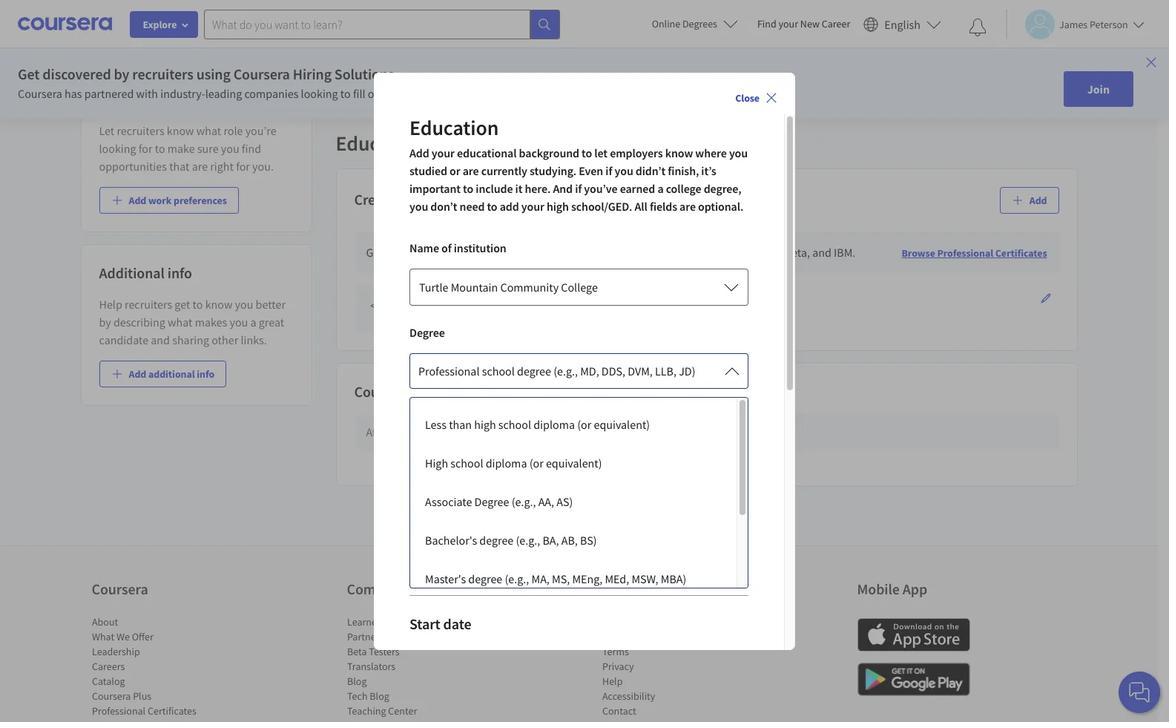 Task type: locate. For each thing, give the bounding box(es) containing it.
diploma up select a discipline popup button
[[534, 417, 575, 432]]

0 vertical spatial if
[[606, 163, 613, 178]]

0 vertical spatial certificates
[[996, 246, 1048, 260]]

0 horizontal spatial and
[[151, 333, 170, 347]]

1 horizontal spatial info
[[197, 367, 215, 381]]

work down the "that" at the top left
[[148, 194, 172, 207]]

0 horizontal spatial discipline
[[410, 408, 459, 423]]

school/ged.
[[571, 198, 633, 213]]

0 horizontal spatial high
[[474, 417, 496, 432]]

what inside "help recruiters get to know you better by describing what makes you a great candidate and sharing other links."
[[168, 315, 193, 330]]

0 vertical spatial of
[[442, 240, 452, 255]]

0 horizontal spatial a
[[250, 315, 256, 330]]

1 turtle from the top
[[419, 279, 449, 294]]

0 vertical spatial diploma
[[534, 417, 575, 432]]

community
[[501, 279, 559, 294], [506, 286, 567, 301], [347, 580, 421, 599]]

school right "on"
[[499, 417, 531, 432]]

you.
[[252, 159, 274, 174]]

recruiters for get
[[125, 297, 172, 312]]

with right partnered
[[136, 86, 158, 101]]

1 vertical spatial help
[[602, 675, 623, 688]]

and
[[813, 245, 832, 260], [151, 333, 170, 347]]

school right high in the left of the page
[[451, 456, 484, 471]]

optional.
[[698, 198, 744, 213]]

2 vertical spatial a
[[451, 446, 457, 461]]

list item down professional certificates link
[[92, 719, 218, 722]]

1 horizontal spatial learning
[[479, 382, 531, 401]]

discipline down "on"
[[460, 446, 508, 461]]

turtle inside the "turtle mountain community college" button
[[419, 279, 449, 294]]

1 list item from the left
[[92, 719, 218, 722]]

1 vertical spatial here.
[[525, 181, 551, 195]]

to left the fill on the top
[[341, 86, 351, 101]]

certificates up edit details for professional school degree  in majorname at turtle mountain community college. icon
[[996, 246, 1048, 260]]

remaining
[[469, 563, 514, 576]]

0 horizontal spatial list item
[[92, 719, 218, 722]]

meta,
[[783, 245, 810, 260]]

(e.g.,
[[554, 363, 578, 378], [512, 494, 536, 509], [516, 533, 541, 548], [505, 572, 529, 586]]

are down educational at the top
[[463, 163, 479, 178]]

(e.g., left ba, at the left bottom of page
[[516, 533, 541, 548]]

1 vertical spatial or
[[450, 163, 461, 178]]

to right get at the top
[[193, 297, 203, 312]]

1 horizontal spatial know
[[205, 297, 233, 312]]

help link
[[602, 675, 623, 688]]

1 vertical spatial companies
[[667, 245, 721, 260]]

you down role on the top left
[[221, 141, 239, 156]]

1 vertical spatial looking
[[99, 141, 136, 156]]

high inside education add your educational background to let employers know where you studied or are currently studying. even if you didn't finish, it's important to include it here. and if you've earned a college degree, you don't need to add your high school/ged. all fields are optional.
[[547, 198, 569, 213]]

or right studied
[[450, 163, 461, 178]]

list containing learners
[[347, 615, 473, 719]]

you're inside add your past work experience here. if you're just starting out, you can add internships or volunteer experience instead.
[[557, 44, 588, 59]]

leadership
[[92, 645, 140, 659]]

0 horizontal spatial for
[[139, 141, 153, 156]]

what down get at the top
[[168, 315, 193, 330]]

get left discovered
[[18, 65, 40, 83]]

1 horizontal spatial looking
[[301, 86, 338, 101]]

1 vertical spatial and
[[151, 333, 170, 347]]

0 vertical spatial know
[[167, 123, 194, 138]]

help up describing
[[99, 297, 122, 312]]

what inside "let recruiters know what role you're looking for to make sure you find opportunities that are right for you."
[[197, 123, 221, 138]]

download on the app store image
[[858, 619, 970, 652]]

high inside degree list box
[[474, 417, 496, 432]]

than
[[449, 417, 472, 432]]

1 horizontal spatial blog
[[369, 690, 389, 703]]

3 list from the left
[[602, 615, 728, 722]]

1 vertical spatial what
[[168, 315, 193, 330]]

add inside add your past work experience here. if you're just starting out, you can add internships or volunteer experience instead.
[[366, 44, 386, 59]]

catalog
[[92, 675, 125, 688]]

to left make
[[155, 141, 165, 156]]

0 vertical spatial industry-
[[161, 86, 205, 101]]

0 vertical spatial work
[[437, 44, 462, 59]]

join
[[1088, 82, 1110, 96]]

coursera image
[[18, 12, 112, 36]]

1 vertical spatial discipline
[[460, 446, 508, 461]]

1 turtle mountain community college from the top
[[419, 279, 598, 294]]

1 horizontal spatial help
[[602, 675, 623, 688]]

high down and
[[547, 198, 569, 213]]

browse professional certificates link
[[902, 246, 1048, 260]]

0 vertical spatial school
[[482, 363, 515, 378]]

are down college
[[680, 198, 696, 213]]

add right can
[[715, 44, 734, 59]]

recruiters up describing
[[125, 297, 172, 312]]

1 horizontal spatial experience
[[464, 44, 518, 59]]

diploma down "coursera,"
[[486, 456, 527, 471]]

companies left like
[[667, 245, 721, 260]]

you inside "let recruiters know what role you're looking for to make sure you find opportunities that are right for you."
[[221, 141, 239, 156]]

0 vertical spatial degree
[[517, 363, 551, 378]]

(e.g., left the aa,
[[512, 494, 536, 509]]

coursera up about link
[[92, 580, 148, 599]]

0 horizontal spatial get
[[18, 65, 40, 83]]

professional up the "coursera skills-first learning"
[[419, 363, 480, 378]]

are down sure
[[192, 159, 208, 174]]

list item
[[92, 719, 218, 722], [602, 719, 728, 722]]

0 horizontal spatial degree
[[410, 325, 445, 339]]

0 horizontal spatial work
[[148, 194, 172, 207]]

add inside education add your educational background to let employers know where you studied or are currently studying. even if you didn't finish, it's important to include it here. and if you've earned a college degree, you don't need to add your high school/ged. all fields are optional.
[[410, 145, 430, 160]]

add
[[366, 44, 386, 59], [410, 145, 430, 160], [1030, 194, 1048, 207], [129, 194, 146, 207], [129, 367, 146, 381]]

degree inside list box
[[475, 494, 510, 509]]

list
[[92, 615, 218, 722], [347, 615, 473, 719], [602, 615, 728, 722]]

looking down hiring
[[301, 86, 338, 101]]

you up other
[[230, 315, 248, 330]]

1 vertical spatial recruiters
[[117, 123, 164, 138]]

0 horizontal spatial help
[[99, 297, 122, 312]]

0 vertical spatial what
[[197, 123, 221, 138]]

0 vertical spatial add
[[715, 44, 734, 59]]

1 horizontal spatial (or
[[578, 417, 592, 432]]

list for community
[[347, 615, 473, 719]]

0 vertical spatial info
[[168, 263, 192, 282]]

recruiters right let on the top left of page
[[117, 123, 164, 138]]

better
[[256, 297, 286, 312]]

a up 'fields'
[[658, 181, 664, 195]]

with inside get discovered by recruiters using coursera hiring solutions coursera has partnered with industry-leading companies looking to fill open entry-level positions.
[[136, 86, 158, 101]]

links.
[[241, 333, 267, 347]]

degree up skills- in the left of the page
[[410, 325, 445, 339]]

companies inside get discovered by recruiters using coursera hiring solutions coursera has partnered with industry-leading companies looking to fill open entry-level positions.
[[244, 86, 299, 101]]

info right additional
[[197, 367, 215, 381]]

learners
[[347, 616, 385, 629]]

turtle mountain community college inside button
[[419, 279, 598, 294]]

by up partnered
[[114, 65, 129, 83]]

contact link
[[602, 705, 636, 718]]

Area of concentration text field
[[410, 519, 749, 556]]

learning for first
[[479, 382, 531, 401]]

are
[[192, 159, 208, 174], [463, 163, 479, 178], [680, 198, 696, 213]]

you left can
[[674, 44, 692, 59]]

college inside button
[[561, 279, 598, 294]]

get inside get discovered by recruiters using coursera hiring solutions coursera has partnered with industry-leading companies looking to fill open entry-level positions.
[[18, 65, 40, 83]]

0 horizontal spatial experience
[[366, 62, 420, 77]]

add for add additional info
[[129, 367, 146, 381]]

education inside education add your educational background to let employers know where you studied or are currently studying. even if you didn't finish, it's important to include it here. and if you've earned a college degree, you don't need to add your high school/ged. all fields are optional.
[[410, 114, 499, 141]]

industry- down 'using'
[[161, 86, 205, 101]]

you're right the if
[[557, 44, 588, 59]]

1 vertical spatial for
[[236, 159, 250, 174]]

with left role-
[[436, 245, 458, 260]]

right
[[210, 159, 234, 174]]

0 horizontal spatial or
[[450, 163, 461, 178]]

professional right the browse
[[938, 246, 994, 260]]

learners partners beta testers translators blog tech blog teaching center
[[347, 616, 417, 718]]

education down open
[[336, 130, 425, 156]]

know up makes
[[205, 297, 233, 312]]

1 vertical spatial leading
[[627, 245, 664, 260]]

ab,
[[562, 533, 578, 548]]

0 horizontal spatial looking
[[99, 141, 136, 156]]

1 vertical spatial info
[[197, 367, 215, 381]]

employers
[[610, 145, 663, 160]]

certificates
[[996, 246, 1048, 260], [147, 705, 196, 718]]

leading down all
[[627, 245, 664, 260]]

if right even
[[606, 163, 613, 178]]

you left better
[[235, 297, 253, 312]]

1 horizontal spatial what
[[197, 123, 221, 138]]

to down include
[[487, 198, 498, 213]]

2 vertical spatial degree
[[469, 572, 503, 586]]

1 vertical spatial diploma
[[486, 456, 527, 471]]

to inside "help recruiters get to know you better by describing what makes you a great candidate and sharing other links."
[[193, 297, 203, 312]]

recruiters inside "let recruiters know what role you're looking for to make sure you find opportunities that are right for you."
[[117, 123, 164, 138]]

blog up teaching center link
[[369, 690, 389, 703]]

contact
[[602, 705, 636, 718]]

degree list box
[[410, 398, 748, 597]]

a up links.
[[250, 315, 256, 330]]

if right and
[[575, 181, 582, 195]]

translators
[[347, 660, 395, 674]]

education down the level
[[410, 114, 499, 141]]

list containing about
[[92, 615, 218, 722]]

0 horizontal spatial blog
[[347, 675, 367, 688]]

you're inside "let recruiters know what role you're looking for to make sure you find opportunities that are right for you."
[[245, 123, 277, 138]]

certificates down the plus
[[147, 705, 196, 718]]

here. left the if
[[520, 44, 546, 59]]

level
[[426, 86, 449, 101]]

None search field
[[204, 9, 560, 39]]

leading down 'using'
[[205, 86, 242, 101]]

1 vertical spatial degree
[[480, 533, 514, 548]]

beta testers link
[[347, 645, 399, 659]]

educational
[[457, 145, 517, 160]]

professional down the coursera plus 'link'
[[92, 705, 145, 718]]

0 horizontal spatial are
[[192, 159, 208, 174]]

help recruiters get to know you better by describing what makes you a great candidate and sharing other links.
[[99, 297, 286, 347]]

learning up select a discipline
[[438, 425, 478, 440]]

terms
[[602, 645, 629, 659]]

0 horizontal spatial by
[[99, 315, 111, 330]]

add for add work preferences
[[129, 194, 146, 207]]

1 vertical spatial certificates
[[147, 705, 196, 718]]

you
[[674, 44, 692, 59], [221, 141, 239, 156], [730, 145, 748, 160], [615, 163, 634, 178], [410, 198, 428, 213], [235, 297, 253, 312], [230, 315, 248, 330], [392, 425, 410, 440]]

characters
[[422, 563, 467, 576]]

discipline
[[410, 408, 459, 423], [460, 446, 508, 461]]

0 horizontal spatial industry-
[[161, 86, 205, 101]]

of for institution
[[442, 240, 452, 255]]

by up candidate
[[99, 315, 111, 330]]

0 horizontal spatial know
[[167, 123, 194, 138]]

help inside terms privacy help accessibility contact
[[602, 675, 623, 688]]

2 list from the left
[[347, 615, 473, 719]]

credentials
[[354, 190, 427, 209]]

0 vertical spatial experience
[[464, 44, 518, 59]]

add down it
[[500, 198, 519, 213]]

get for job-
[[366, 245, 383, 260]]

what up sure
[[197, 123, 221, 138]]

1 list from the left
[[92, 615, 218, 722]]

1 horizontal spatial work
[[437, 44, 462, 59]]

let
[[595, 145, 608, 160]]

and left ibm.
[[813, 245, 832, 260]]

update profile visibility button
[[124, 37, 269, 73]]

education dialog
[[374, 72, 796, 722]]

you right where at the top right of page
[[730, 145, 748, 160]]

your left past
[[388, 44, 411, 59]]

accessibility
[[602, 690, 655, 703]]

1 horizontal spatial or
[[794, 44, 805, 59]]

let
[[99, 123, 115, 138]]

here. right "appear"
[[766, 425, 792, 440]]

recruiters inside "help recruiters get to know you better by describing what makes you a great candidate and sharing other links."
[[125, 297, 172, 312]]

blog up tech
[[347, 675, 367, 688]]

will
[[709, 425, 727, 440]]

browse professional certificates
[[902, 246, 1048, 260]]

2 horizontal spatial know
[[666, 145, 693, 160]]

high right than
[[474, 417, 496, 432]]

0 horizontal spatial companies
[[244, 86, 299, 101]]

1 horizontal spatial list
[[347, 615, 473, 719]]

visibility
[[212, 48, 257, 62]]

1 vertical spatial high
[[474, 417, 496, 432]]

degree right master's
[[469, 572, 503, 586]]

degree up remaining at the left bottom of page
[[480, 533, 514, 548]]

experience up open
[[366, 62, 420, 77]]

0 horizontal spatial professional
[[92, 705, 145, 718]]

for up opportunities on the top left
[[139, 141, 153, 156]]

coursera
[[234, 65, 290, 83], [18, 86, 62, 101], [354, 382, 411, 401], [92, 580, 148, 599], [92, 690, 131, 703]]

know inside education add your educational background to let employers know where you studied or are currently studying. even if you didn't finish, it's important to include it here. and if you've earned a college degree, you don't need to add your high school/ged. all fields are optional.
[[666, 145, 693, 160]]

2 vertical spatial school
[[451, 456, 484, 471]]

1 horizontal spatial you're
[[557, 44, 588, 59]]

of right name
[[442, 240, 452, 255]]

career
[[822, 17, 851, 30]]

1 horizontal spatial list item
[[602, 719, 728, 722]]

industry- right from
[[583, 245, 627, 260]]

less than high school diploma (or equivalent)
[[425, 417, 650, 432]]

1 vertical spatial school
[[499, 417, 531, 432]]

for down 'find'
[[236, 159, 250, 174]]

0 vertical spatial here.
[[520, 44, 546, 59]]

1 horizontal spatial by
[[114, 65, 129, 83]]

0 vertical spatial you're
[[557, 44, 588, 59]]

know up make
[[167, 123, 194, 138]]

(e.g., for aa,
[[512, 494, 536, 509]]

list containing terms
[[602, 615, 728, 722]]

help inside "help recruiters get to know you better by describing what makes you a great candidate and sharing other links."
[[99, 297, 122, 312]]

to left let on the right top of the page
[[582, 145, 592, 160]]

0 horizontal spatial add
[[500, 198, 519, 213]]

add additional info
[[129, 367, 215, 381]]

name of institution
[[410, 240, 507, 255]]

open
[[368, 86, 393, 101]]

1 vertical spatial get
[[366, 245, 383, 260]]

leading
[[205, 86, 242, 101], [627, 245, 664, 260]]

0 horizontal spatial info
[[168, 263, 192, 282]]

1 horizontal spatial with
[[436, 245, 458, 260]]

blog
[[347, 675, 367, 688], [369, 690, 389, 703]]

1 horizontal spatial certificates
[[996, 246, 1048, 260]]

english button
[[858, 0, 948, 48]]

opportunities
[[99, 159, 167, 174]]

know inside "help recruiters get to know you better by describing what makes you a great candidate and sharing other links."
[[205, 297, 233, 312]]

0 vertical spatial leading
[[205, 86, 242, 101]]

school for degree
[[482, 363, 515, 378]]

1 vertical spatial blog
[[369, 690, 389, 703]]

2 horizontal spatial professional
[[938, 246, 994, 260]]

list item down accessibility link
[[602, 719, 728, 722]]

know
[[167, 123, 194, 138], [666, 145, 693, 160], [205, 297, 233, 312]]

professional inside about what we offer leadership careers catalog coursera plus professional certificates
[[92, 705, 145, 718]]

entry-
[[396, 86, 426, 101]]

it's
[[702, 163, 717, 178]]

1 horizontal spatial industry-
[[583, 245, 627, 260]]

work up instead.
[[437, 44, 462, 59]]

of right area
[[435, 491, 445, 506]]

2 vertical spatial professional
[[92, 705, 145, 718]]

recruiters for know
[[117, 123, 164, 138]]

coursera down visibility
[[234, 65, 290, 83]]

show notifications image
[[969, 19, 987, 36]]

a inside popup button
[[451, 446, 457, 461]]

bs)
[[580, 533, 597, 548]]

looking down let on the top left of page
[[99, 141, 136, 156]]

we
[[116, 630, 129, 644]]

experience up positions. at the top left of page
[[464, 44, 518, 59]]

get it on google play image
[[858, 663, 970, 697]]

school up the "coursera skills-first learning"
[[482, 363, 515, 378]]

0 horizontal spatial you're
[[245, 123, 277, 138]]

(e.g., left md,
[[554, 363, 578, 378]]

diploma
[[534, 417, 575, 432], [486, 456, 527, 471]]

of for concentration
[[435, 491, 445, 506]]

2 horizontal spatial list
[[602, 615, 728, 722]]

add inside add your past work experience here. if you're just starting out, you can add internships or volunteer experience instead.
[[715, 44, 734, 59]]

your down it
[[522, 198, 545, 213]]

(or down "coursera,"
[[530, 456, 544, 471]]

what we offer link
[[92, 630, 153, 644]]

help down privacy
[[602, 675, 623, 688]]

degree,
[[704, 181, 742, 195]]

get job-ready with role-based training from industry-leading companies like google, meta, and ibm.
[[366, 245, 856, 260]]

0 horizontal spatial with
[[136, 86, 158, 101]]

1 vertical spatial experience
[[366, 62, 420, 77]]

to up need
[[463, 181, 474, 195]]

skills-
[[414, 382, 451, 401]]

that
[[169, 159, 190, 174]]

know inside "let recruiters know what role you're looking for to make sure you find opportunities that are right for you."
[[167, 123, 194, 138]]

get left job-
[[366, 245, 383, 260]]

add for add your past work experience here. if you're just starting out, you can add internships or volunteer experience instead.
[[366, 44, 386, 59]]

equivalent) up select a discipline popup button
[[594, 417, 650, 432]]

add inside button
[[1030, 194, 1048, 207]]

mountain inside button
[[451, 279, 498, 294]]

(or up select a discipline popup button
[[578, 417, 592, 432]]

careers
[[92, 660, 125, 674]]

tech blog link
[[347, 690, 389, 703]]

out,
[[651, 44, 671, 59]]

currently
[[481, 163, 528, 178]]

your up studied
[[432, 145, 455, 160]]

1 horizontal spatial high
[[547, 198, 569, 213]]

you're up 'find'
[[245, 123, 277, 138]]

community inside button
[[501, 279, 559, 294]]

0 horizontal spatial learning
[[438, 425, 478, 440]]

school inside popup button
[[482, 363, 515, 378]]

past
[[413, 44, 434, 59]]

know up the finish,
[[666, 145, 693, 160]]

sure
[[197, 141, 219, 156]]

info
[[168, 263, 192, 282], [197, 367, 215, 381]]

1 horizontal spatial diploma
[[534, 417, 575, 432]]

(or
[[578, 417, 592, 432], [530, 456, 544, 471]]

appear
[[729, 425, 764, 440]]

of
[[442, 240, 452, 255], [435, 491, 445, 506]]

1 vertical spatial if
[[575, 181, 582, 195]]

it
[[516, 181, 523, 195]]

add inside education add your educational background to let employers know where you studied or are currently studying. even if you didn't finish, it's important to include it here. and if you've earned a college degree, you don't need to add your high school/ged. all fields are optional.
[[500, 198, 519, 213]]

a right high in the left of the page
[[451, 446, 457, 461]]

0 horizontal spatial certificates
[[147, 705, 196, 718]]

other
[[212, 333, 238, 347]]

professional inside popup button
[[419, 363, 480, 378]]

dds,
[[602, 363, 626, 378]]

leading inside get discovered by recruiters using coursera hiring solutions coursera has partnered with industry-leading companies looking to fill open entry-level positions.
[[205, 86, 242, 101]]

list for coursera
[[92, 615, 218, 722]]

recruiters inside get discovered by recruiters using coursera hiring solutions coursera has partnered with industry-leading companies looking to fill open entry-level positions.
[[132, 65, 194, 83]]

and down describing
[[151, 333, 170, 347]]

info up get at the top
[[168, 263, 192, 282]]

information
[[546, 425, 605, 440]]

what
[[197, 123, 221, 138], [168, 315, 193, 330]]



Task type: vqa. For each thing, say whether or not it's contained in the screenshot.
2nd list item from the right
yes



Task type: describe. For each thing, give the bounding box(es) containing it.
1 vertical spatial equivalent)
[[546, 456, 602, 471]]

don't
[[431, 198, 458, 213]]

beta
[[347, 645, 367, 659]]

select a discipline
[[419, 446, 508, 461]]

like
[[723, 245, 741, 260]]

1 vertical spatial with
[[436, 245, 458, 260]]

less
[[425, 417, 447, 432]]

terms link
[[602, 645, 629, 659]]

or inside education add your educational background to let employers know where you studied or are currently studying. even if you didn't finish, it's important to include it here. and if you've earned a college degree, you don't need to add your high school/ged. all fields are optional.
[[450, 163, 461, 178]]

add your past work experience here. if you're just starting out, you can add internships or volunteer experience instead.
[[366, 44, 855, 77]]

aa,
[[539, 494, 554, 509]]

degree for ma,
[[469, 572, 503, 586]]

find your new career link
[[750, 15, 858, 33]]

volunteer
[[807, 44, 855, 59]]

coursera inside about what we offer leadership careers catalog coursera plus professional certificates
[[92, 690, 131, 703]]

master's degree (e.g., ma, ms, meng, med, msw, mba)
[[425, 572, 687, 586]]

50
[[410, 563, 420, 576]]

you down employers
[[615, 163, 634, 178]]

education for education
[[336, 130, 425, 156]]

learning for start
[[438, 425, 478, 440]]

if
[[548, 44, 555, 59]]

are inside "let recruiters know what role you're looking for to make sure you find opportunities that are right for you."
[[192, 159, 208, 174]]

has
[[65, 86, 82, 101]]

info inside add additional info button
[[197, 367, 215, 381]]

learners link
[[347, 616, 385, 629]]

1 horizontal spatial and
[[813, 245, 832, 260]]

studied
[[410, 163, 447, 178]]

even
[[579, 163, 604, 178]]

about
[[607, 425, 637, 440]]

education for education add your educational background to let employers know where you studied or are currently studying. even if you didn't finish, it's important to include it here. and if you've earned a college degree, you don't need to add your high school/ged. all fields are optional.
[[410, 114, 499, 141]]

your right find
[[779, 17, 799, 30]]

browse
[[902, 246, 936, 260]]

(e.g., inside professional school degree (e.g., md, dds, dvm, llb, jd) popup button
[[554, 363, 578, 378]]

from
[[556, 245, 580, 260]]

to inside "let recruiters know what role you're looking for to make sure you find opportunities that are right for you."
[[155, 141, 165, 156]]

start
[[413, 425, 435, 440]]

role
[[224, 123, 243, 138]]

teaching
[[347, 705, 386, 718]]

your inside add your past work experience here. if you're just starting out, you can add internships or volunteer experience instead.
[[388, 44, 411, 59]]

coursera left has
[[18, 86, 62, 101]]

as)
[[557, 494, 573, 509]]

mobile app
[[858, 580, 928, 599]]

work inside the "add work preferences" button
[[148, 194, 172, 207]]

you down important on the top left
[[410, 198, 428, 213]]

and inside "help recruiters get to know you better by describing what makes you a great candidate and sharing other links."
[[151, 333, 170, 347]]

2 turtle from the top
[[420, 286, 451, 301]]

didn't
[[636, 163, 666, 178]]

list for more
[[602, 615, 728, 722]]

select a discipline button
[[410, 436, 749, 472]]

name
[[410, 240, 439, 255]]

2 horizontal spatial are
[[680, 198, 696, 213]]

plus
[[133, 690, 151, 703]]

looking inside "let recruiters know what role you're looking for to make sure you find opportunities that are right for you."
[[99, 141, 136, 156]]

md,
[[581, 363, 599, 378]]

degree inside popup button
[[517, 363, 551, 378]]

progress
[[664, 425, 707, 440]]

using
[[196, 65, 231, 83]]

teaching center link
[[347, 705, 417, 718]]

to inside get discovered by recruiters using coursera hiring solutions coursera has partnered with industry-leading companies looking to fill open entry-level positions.
[[341, 86, 351, 101]]

and
[[553, 181, 573, 195]]

join button
[[1064, 71, 1134, 107]]

job-
[[386, 245, 405, 260]]

fields
[[650, 198, 678, 213]]

add additional info button
[[99, 361, 227, 387]]

translators link
[[347, 660, 395, 674]]

1 horizontal spatial leading
[[627, 245, 664, 260]]

partnered
[[84, 86, 134, 101]]

on
[[481, 425, 494, 440]]

update
[[136, 48, 173, 62]]

here. inside education add your educational background to let employers know where you studied or are currently studying. even if you didn't finish, it's important to include it here. and if you've earned a college degree, you don't need to add your high school/ged. all fields are optional.
[[525, 181, 551, 195]]

or inside add your past work experience here. if you're just starting out, you can add internships or volunteer experience instead.
[[794, 44, 805, 59]]

education add your educational background to let employers know where you studied or are currently studying. even if you didn't finish, it's important to include it here. and if you've earned a college degree, you don't need to add your high school/ged. all fields are optional.
[[410, 114, 748, 213]]

month
[[410, 647, 442, 662]]

work inside add your past work experience here. if you're just starting out, you can add internships or volunteer experience instead.
[[437, 44, 462, 59]]

accessibility link
[[602, 690, 655, 703]]

terms privacy help accessibility contact
[[602, 645, 655, 718]]

2 turtle mountain community college from the top
[[420, 286, 608, 301]]

based
[[483, 245, 513, 260]]

discovered
[[43, 65, 111, 83]]

date
[[444, 614, 472, 633]]

ms,
[[552, 572, 570, 586]]

new
[[801, 17, 820, 30]]

0 horizontal spatial (or
[[530, 456, 544, 471]]

you've
[[584, 181, 618, 195]]

Turtle Mountain Community College button
[[410, 268, 749, 305]]

here. inside add your past work experience here. if you're just starting out, you can add internships or volunteer experience instead.
[[520, 44, 546, 59]]

by inside get discovered by recruiters using coursera hiring solutions coursera has partnered with industry-leading companies looking to fill open entry-level positions.
[[114, 65, 129, 83]]

by inside "help recruiters get to know you better by describing what makes you a great candidate and sharing other links."
[[99, 315, 111, 330]]

school for diploma
[[451, 456, 484, 471]]

candidate
[[99, 333, 149, 347]]

degree for ba,
[[480, 533, 514, 548]]

get
[[175, 297, 190, 312]]

0 horizontal spatial if
[[575, 181, 582, 195]]

high school diploma (or equivalent)
[[425, 456, 602, 471]]

discipline inside popup button
[[460, 446, 508, 461]]

professional school degree (e.g., md, dds, dvm, llb, jd)
[[419, 363, 696, 378]]

get for discovered
[[18, 65, 40, 83]]

what
[[92, 630, 114, 644]]

industry- inside get discovered by recruiters using coursera hiring solutions coursera has partnered with industry-leading companies looking to fill open entry-level positions.
[[161, 86, 205, 101]]

looking inside get discovered by recruiters using coursera hiring solutions coursera has partnered with industry-leading companies looking to fill open entry-level positions.
[[301, 86, 338, 101]]

year
[[588, 647, 610, 662]]

(e.g., for ma,
[[505, 572, 529, 586]]

you inside add your past work experience here. if you're just starting out, you can add internships or volunteer experience instead.
[[674, 44, 692, 59]]

role-
[[460, 245, 483, 260]]

institution
[[454, 240, 507, 255]]

chat with us image
[[1128, 681, 1152, 704]]

2 vertical spatial here.
[[766, 425, 792, 440]]

edit details for professional school degree  in majorname at turtle mountain community college. image
[[1040, 292, 1052, 304]]

2 list item from the left
[[602, 719, 728, 722]]

mba)
[[661, 572, 687, 586]]

find
[[758, 17, 777, 30]]

certificates inside about what we offer leadership careers catalog coursera plus professional certificates
[[147, 705, 196, 718]]

coursera up after
[[354, 382, 411, 401]]

partners
[[347, 630, 384, 644]]

testers
[[369, 645, 399, 659]]

llb,
[[655, 363, 677, 378]]

a inside education add your educational background to let employers know where you studied or are currently studying. even if you didn't finish, it's important to include it here. and if you've earned a college degree, you don't need to add your high school/ged. all fields are optional.
[[658, 181, 664, 195]]

degree inside "education" dialog
[[410, 325, 445, 339]]

0 vertical spatial equivalent)
[[594, 417, 650, 432]]

50 characters remaining
[[410, 563, 514, 576]]

0 vertical spatial discipline
[[410, 408, 459, 423]]

(e.g., for ba,
[[516, 533, 541, 548]]

google,
[[743, 245, 781, 260]]

msw,
[[632, 572, 659, 586]]

find your new career
[[758, 17, 851, 30]]

0 vertical spatial blog
[[347, 675, 367, 688]]

1 horizontal spatial are
[[463, 163, 479, 178]]

ba,
[[543, 533, 559, 548]]

studying.
[[530, 163, 577, 178]]

careers link
[[92, 660, 125, 674]]

start date
[[410, 614, 472, 633]]

your right about
[[639, 425, 661, 440]]

0 horizontal spatial diploma
[[486, 456, 527, 471]]

1 horizontal spatial companies
[[667, 245, 721, 260]]

start
[[410, 614, 441, 633]]

ready
[[405, 245, 433, 260]]

privacy
[[602, 660, 634, 674]]

where
[[696, 145, 727, 160]]

1 horizontal spatial for
[[236, 159, 250, 174]]

add button
[[1000, 187, 1060, 214]]

a inside "help recruiters get to know you better by describing what makes you a great candidate and sharing other links."
[[250, 315, 256, 330]]

associate degree (e.g., aa, as)
[[425, 494, 573, 509]]

1 vertical spatial industry-
[[583, 245, 627, 260]]

you left the start
[[392, 425, 410, 440]]

concentration
[[447, 491, 517, 506]]

hiring
[[293, 65, 332, 83]]



